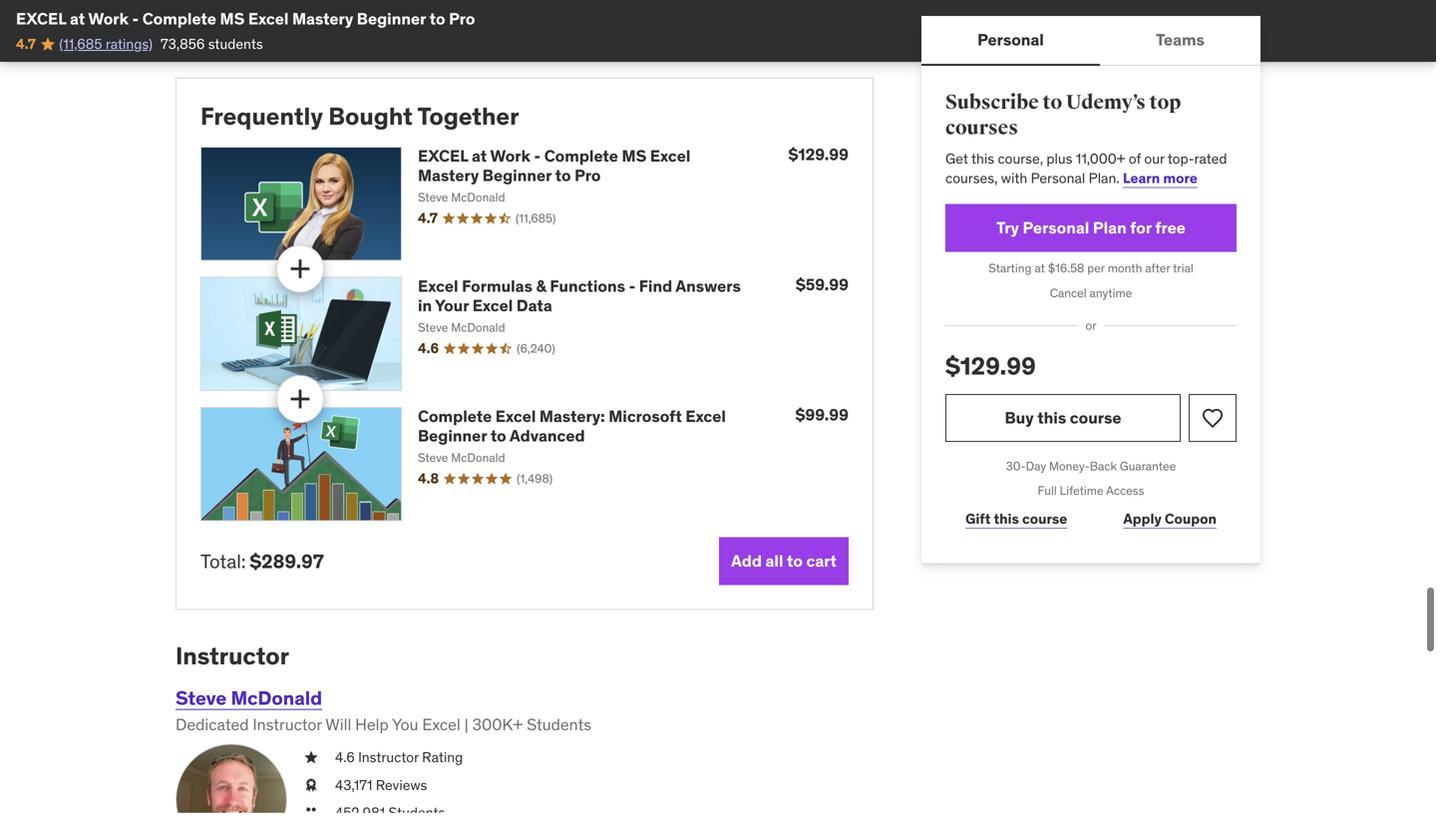 Task type: locate. For each thing, give the bounding box(es) containing it.
to
[[320, 4, 336, 25], [430, 8, 445, 29], [1043, 90, 1063, 115], [555, 165, 571, 185], [491, 425, 507, 446], [787, 551, 803, 571]]

tab list containing personal
[[922, 16, 1261, 66]]

course down full at the right
[[1023, 510, 1068, 528]]

1 horizontal spatial 4.7
[[418, 209, 438, 227]]

4.6
[[418, 339, 439, 357], [335, 748, 355, 766]]

1 vertical spatial complete
[[544, 146, 618, 166]]

2 vertical spatial this
[[994, 510, 1019, 528]]

2 xsmall image from the top
[[303, 775, 319, 795]]

of
[[1129, 149, 1141, 167]]

1 vertical spatial course
[[1023, 510, 1068, 528]]

complete up 73,856
[[142, 8, 216, 29]]

1 horizontal spatial $129.99
[[946, 351, 1036, 381]]

0 vertical spatial ms
[[220, 8, 245, 29]]

0 horizontal spatial 4.7
[[16, 35, 36, 53]]

steve down together
[[418, 190, 448, 205]]

1 horizontal spatial ms
[[622, 146, 647, 166]]

- for excel at work - complete ms excel mastery beginner to pro steve mcdonald
[[534, 146, 541, 166]]

0 vertical spatial this
[[972, 149, 995, 167]]

mastery down together
[[418, 165, 479, 185]]

at inside excel at work - complete ms excel mastery beginner to pro steve mcdonald
[[472, 146, 487, 166]]

a
[[479, 4, 488, 25]]

to inside excel at work - complete ms excel mastery beginner to pro steve mcdonald
[[555, 165, 571, 185]]

personal up subscribe
[[978, 29, 1044, 50]]

0 horizontal spatial ms
[[220, 8, 245, 29]]

4.6 for 4.6
[[418, 339, 439, 357]]

2 vertical spatial -
[[629, 276, 636, 297]]

$16.58
[[1048, 260, 1085, 276]]

0 vertical spatial complete
[[142, 8, 216, 29]]

0 horizontal spatial 4.6
[[335, 748, 355, 766]]

1 xsmall image from the top
[[303, 748, 319, 767]]

complete up 4.8
[[418, 406, 492, 427]]

0 vertical spatial -
[[132, 8, 139, 29]]

course inside gift this course link
[[1023, 510, 1068, 528]]

1 vertical spatial xsmall image
[[303, 775, 319, 795]]

at inside starting at $16.58 per month after trial cancel anytime
[[1035, 260, 1045, 276]]

0 vertical spatial 4.7
[[16, 35, 36, 53]]

0 horizontal spatial excel
[[16, 8, 66, 29]]

- for excel at work - complete ms excel mastery beginner to pro
[[132, 8, 139, 29]]

apply coupon
[[1124, 510, 1217, 528]]

0 vertical spatial course
[[1070, 407, 1122, 428]]

work up (11,685 ratings)
[[88, 8, 129, 29]]

1 horizontal spatial mastery
[[418, 165, 479, 185]]

answers
[[676, 276, 741, 297]]

cancel
[[1050, 285, 1087, 301]]

get this course, plus 11,000+ of our top-rated courses, with personal plan.
[[946, 149, 1227, 187]]

2 horizontal spatial -
[[629, 276, 636, 297]]

instructor up 43,171 reviews
[[358, 748, 419, 766]]

4.7 left the (11,685
[[16, 35, 36, 53]]

to inside beginner to pro: use excel like a management consultant
[[320, 4, 336, 25]]

2 horizontal spatial complete
[[544, 146, 618, 166]]

1 vertical spatial -
[[534, 146, 541, 166]]

work down together
[[490, 146, 531, 166]]

1 vertical spatial mastery
[[418, 165, 479, 185]]

1 vertical spatial 4.7
[[418, 209, 438, 227]]

30-day money-back guarantee full lifetime access
[[1006, 458, 1176, 498]]

ms inside excel at work - complete ms excel mastery beginner to pro steve mcdonald
[[622, 146, 647, 166]]

steve inside steve mcdonald dedicated instructor will help you excel | 300k+ students
[[176, 686, 227, 710]]

steve inside excel at work - complete ms excel mastery beginner to pro steve mcdonald
[[418, 190, 448, 205]]

rated
[[1195, 149, 1227, 167]]

to left udemy's
[[1043, 90, 1063, 115]]

(11,685
[[59, 35, 102, 53]]

work for excel at work - complete ms excel mastery beginner to pro
[[88, 8, 129, 29]]

complete up (11,685)
[[544, 146, 618, 166]]

1 vertical spatial excel
[[418, 146, 468, 166]]

personal up the $16.58
[[1023, 217, 1090, 238]]

0 vertical spatial xsmall image
[[303, 748, 319, 767]]

at for starting at $16.58 per month after trial cancel anytime
[[1035, 260, 1045, 276]]

this for get
[[972, 149, 995, 167]]

teams button
[[1100, 16, 1261, 64]]

4.6 for 4.6 instructor rating
[[335, 748, 355, 766]]

total:
[[201, 549, 246, 573]]

this inside get this course, plus 11,000+ of our top-rated courses, with personal plan.
[[972, 149, 995, 167]]

course,
[[998, 149, 1044, 167]]

reviews
[[376, 776, 427, 794]]

1 vertical spatial instructor
[[253, 714, 322, 735]]

apply
[[1124, 510, 1162, 528]]

1 vertical spatial 4.6
[[335, 748, 355, 766]]

0 horizontal spatial complete
[[142, 8, 216, 29]]

apply coupon button
[[1104, 499, 1237, 539]]

73,856 students
[[161, 35, 263, 53]]

beginner
[[247, 4, 317, 25], [357, 8, 426, 29], [483, 165, 552, 185], [418, 425, 487, 446]]

personal down the plus
[[1031, 169, 1086, 187]]

at down together
[[472, 146, 487, 166]]

complete
[[142, 8, 216, 29], [544, 146, 618, 166], [418, 406, 492, 427]]

0 horizontal spatial -
[[132, 8, 139, 29]]

course inside buy this course button
[[1070, 407, 1122, 428]]

complete inside excel at work - complete ms excel mastery beginner to pro steve mcdonald
[[544, 146, 618, 166]]

|
[[464, 714, 469, 735]]

4.8
[[418, 469, 439, 487]]

this inside button
[[1038, 407, 1067, 428]]

excel up the (11,685
[[16, 8, 66, 29]]

- up (11,685)
[[534, 146, 541, 166]]

excel inside beginner to pro: use excel like a management consultant
[[404, 4, 444, 25]]

1 vertical spatial this
[[1038, 407, 1067, 428]]

our
[[1145, 149, 1165, 167]]

course for gift this course
[[1023, 510, 1068, 528]]

xsmall image
[[303, 748, 319, 767], [303, 775, 319, 795]]

0 vertical spatial pro
[[449, 8, 475, 29]]

learn
[[1123, 169, 1160, 187]]

course
[[1070, 407, 1122, 428], [1023, 510, 1068, 528]]

at left the $16.58
[[1035, 260, 1045, 276]]

4.7 up the in on the left top of the page
[[418, 209, 438, 227]]

excel down together
[[418, 146, 468, 166]]

this right buy
[[1038, 407, 1067, 428]]

students
[[527, 714, 592, 735]]

2 vertical spatial personal
[[1023, 217, 1090, 238]]

4.6 down the in on the left top of the page
[[418, 339, 439, 357]]

mastery:
[[540, 406, 605, 427]]

steve inside the excel formulas & functions - find answers in your excel data steve mcdonald
[[418, 320, 448, 335]]

1 horizontal spatial 4.6
[[418, 339, 439, 357]]

0 horizontal spatial $129.99
[[789, 144, 849, 165]]

add all to cart button
[[719, 537, 849, 585]]

&
[[536, 276, 547, 297]]

formulas
[[462, 276, 533, 297]]

excel for excel at work - complete ms excel mastery beginner to pro
[[16, 8, 66, 29]]

complete excel mastery: microsoft excel beginner to advanced link
[[418, 406, 726, 446]]

instructor up steve mcdonald link
[[176, 641, 289, 671]]

0 vertical spatial instructor
[[176, 641, 289, 671]]

1 horizontal spatial excel
[[418, 146, 468, 166]]

0 horizontal spatial mastery
[[292, 8, 353, 29]]

0 vertical spatial 4.6
[[418, 339, 439, 357]]

complete inside complete excel mastery: microsoft excel beginner to advanced steve mcdonald
[[418, 406, 492, 427]]

starting
[[989, 260, 1032, 276]]

(11,685)
[[516, 210, 556, 226]]

steve inside complete excel mastery: microsoft excel beginner to advanced steve mcdonald
[[418, 450, 448, 465]]

43,171 reviews
[[335, 776, 427, 794]]

excel for excel at work - complete ms excel mastery beginner to pro steve mcdonald
[[418, 146, 468, 166]]

1 horizontal spatial at
[[472, 146, 487, 166]]

0 vertical spatial at
[[70, 8, 85, 29]]

0 horizontal spatial pro
[[449, 8, 475, 29]]

beginner inside beginner to pro: use excel like a management consultant
[[247, 4, 317, 25]]

day
[[1026, 458, 1047, 474]]

mastery for excel at work - complete ms excel mastery beginner to pro
[[292, 8, 353, 29]]

0 vertical spatial excel
[[16, 8, 66, 29]]

your
[[435, 295, 469, 316]]

mastery inside excel at work - complete ms excel mastery beginner to pro steve mcdonald
[[418, 165, 479, 185]]

at up the (11,685
[[70, 8, 85, 29]]

1 horizontal spatial course
[[1070, 407, 1122, 428]]

1 horizontal spatial work
[[490, 146, 531, 166]]

steve up dedicated
[[176, 686, 227, 710]]

to left "advanced"
[[491, 425, 507, 446]]

- up 'ratings)' at the left top of the page
[[132, 8, 139, 29]]

course up the back
[[1070, 407, 1122, 428]]

tab list
[[922, 16, 1261, 66]]

to up (11,685)
[[555, 165, 571, 185]]

coupon
[[1165, 510, 1217, 528]]

excel at work - complete ms excel mastery beginner to pro
[[16, 8, 475, 29]]

advanced
[[510, 425, 585, 446]]

1 vertical spatial ms
[[622, 146, 647, 166]]

0 vertical spatial personal
[[978, 29, 1044, 50]]

2 vertical spatial instructor
[[358, 748, 419, 766]]

(1,498)
[[517, 471, 553, 486]]

at
[[70, 8, 85, 29], [472, 146, 487, 166], [1035, 260, 1045, 276]]

microsoft
[[609, 406, 682, 427]]

2 vertical spatial complete
[[418, 406, 492, 427]]

excel inside steve mcdonald dedicated instructor will help you excel | 300k+ students
[[422, 714, 461, 735]]

mastery for excel at work - complete ms excel mastery beginner to pro steve mcdonald
[[418, 165, 479, 185]]

this
[[972, 149, 995, 167], [1038, 407, 1067, 428], [994, 510, 1019, 528]]

1 vertical spatial at
[[472, 146, 487, 166]]

will
[[325, 714, 351, 735]]

0 vertical spatial mastery
[[292, 8, 353, 29]]

after
[[1145, 260, 1171, 276]]

instructor
[[176, 641, 289, 671], [253, 714, 322, 735], [358, 748, 419, 766]]

month
[[1108, 260, 1143, 276]]

gift this course link
[[946, 499, 1088, 539]]

try
[[997, 217, 1020, 238]]

0 vertical spatial work
[[88, 8, 129, 29]]

cart
[[807, 551, 837, 571]]

0 horizontal spatial work
[[88, 8, 129, 29]]

- left find
[[629, 276, 636, 297]]

this for buy
[[1038, 407, 1067, 428]]

1 horizontal spatial pro
[[575, 165, 601, 185]]

subscribe
[[946, 90, 1039, 115]]

$129.99
[[789, 144, 849, 165], [946, 351, 1036, 381]]

$59.99
[[796, 275, 849, 295]]

dedicated
[[176, 714, 249, 735]]

back
[[1090, 458, 1117, 474]]

work
[[88, 8, 129, 29], [490, 146, 531, 166]]

instructor down steve mcdonald link
[[253, 714, 322, 735]]

1 vertical spatial $129.99
[[946, 351, 1036, 381]]

1 horizontal spatial -
[[534, 146, 541, 166]]

- inside excel at work - complete ms excel mastery beginner to pro steve mcdonald
[[534, 146, 541, 166]]

pro inside excel at work - complete ms excel mastery beginner to pro steve mcdonald
[[575, 165, 601, 185]]

1498 reviews element
[[517, 470, 553, 487]]

xsmall image for 43,171 reviews
[[303, 775, 319, 795]]

this up courses,
[[972, 149, 995, 167]]

300k+
[[472, 714, 523, 735]]

mastery
[[292, 8, 353, 29], [418, 165, 479, 185]]

1 vertical spatial pro
[[575, 165, 601, 185]]

1 vertical spatial personal
[[1031, 169, 1086, 187]]

pro for excel at work - complete ms excel mastery beginner to pro steve mcdonald
[[575, 165, 601, 185]]

excel formulas & functions - find answers in your excel data steve mcdonald
[[418, 276, 741, 335]]

0 horizontal spatial at
[[70, 8, 85, 29]]

2 horizontal spatial at
[[1035, 260, 1045, 276]]

buy this course button
[[946, 394, 1181, 442]]

at for excel at work - complete ms excel mastery beginner to pro
[[70, 8, 85, 29]]

1 vertical spatial work
[[490, 146, 531, 166]]

steve up 4.8
[[418, 450, 448, 465]]

11685 reviews element
[[516, 210, 556, 227]]

to left pro:
[[320, 4, 336, 25]]

gift
[[966, 510, 991, 528]]

6240 reviews element
[[517, 340, 555, 357]]

excel inside excel at work - complete ms excel mastery beginner to pro steve mcdonald
[[418, 146, 468, 166]]

mastery left "use"
[[292, 8, 353, 29]]

4.6 up 43,171
[[335, 748, 355, 766]]

(6,240)
[[517, 341, 555, 356]]

guarantee
[[1120, 458, 1176, 474]]

excel inside excel at work - complete ms excel mastery beginner to pro steve mcdonald
[[650, 146, 691, 166]]

mcdonald inside excel at work - complete ms excel mastery beginner to pro steve mcdonald
[[451, 190, 505, 205]]

1 horizontal spatial complete
[[418, 406, 492, 427]]

work inside excel at work - complete ms excel mastery beginner to pro steve mcdonald
[[490, 146, 531, 166]]

steve down the in on the left top of the page
[[418, 320, 448, 335]]

0 horizontal spatial course
[[1023, 510, 1068, 528]]

to right all
[[787, 551, 803, 571]]

$289.97
[[250, 549, 324, 573]]

this right gift
[[994, 510, 1019, 528]]

2 vertical spatial at
[[1035, 260, 1045, 276]]



Task type: describe. For each thing, give the bounding box(es) containing it.
plan.
[[1089, 169, 1120, 187]]

complete for excel at work - complete ms excel mastery beginner to pro steve mcdonald
[[544, 146, 618, 166]]

together
[[417, 101, 519, 131]]

steve mcdonald image
[[176, 744, 287, 813]]

top
[[1150, 90, 1181, 115]]

access
[[1107, 483, 1145, 498]]

get
[[946, 149, 969, 167]]

this for gift
[[994, 510, 1019, 528]]

ms for excel at work - complete ms excel mastery beginner to pro
[[220, 8, 245, 29]]

at for excel at work - complete ms excel mastery beginner to pro steve mcdonald
[[472, 146, 487, 166]]

lifetime
[[1060, 483, 1104, 498]]

personal button
[[922, 16, 1100, 64]]

complete excel mastery: microsoft excel beginner to advanced steve mcdonald
[[418, 406, 726, 465]]

ms for excel at work - complete ms excel mastery beginner to pro steve mcdonald
[[622, 146, 647, 166]]

find
[[639, 276, 673, 297]]

(11,685 ratings)
[[59, 35, 153, 53]]

in
[[418, 295, 432, 316]]

bought
[[328, 101, 413, 131]]

43,171
[[335, 776, 373, 794]]

with
[[1001, 169, 1028, 187]]

wishlist image
[[1201, 406, 1225, 430]]

plus
[[1047, 149, 1073, 167]]

steve mcdonald link
[[176, 686, 322, 710]]

frequently
[[201, 101, 323, 131]]

xsmall image
[[303, 803, 319, 813]]

work for excel at work - complete ms excel mastery beginner to pro steve mcdonald
[[490, 146, 531, 166]]

$99.99
[[796, 405, 849, 425]]

mcdonald inside the excel formulas & functions - find answers in your excel data steve mcdonald
[[451, 320, 505, 335]]

- inside the excel formulas & functions - find answers in your excel data steve mcdonald
[[629, 276, 636, 297]]

4.7 for (11,685 ratings)
[[16, 35, 36, 53]]

mcdonald inside complete excel mastery: microsoft excel beginner to advanced steve mcdonald
[[451, 450, 505, 465]]

consultant
[[352, 23, 433, 44]]

top-
[[1168, 149, 1195, 167]]

starting at $16.58 per month after trial cancel anytime
[[989, 260, 1194, 301]]

beginner to pro: use excel like a management consultant link
[[247, 4, 560, 44]]

try personal plan for free
[[997, 217, 1186, 238]]

full
[[1038, 483, 1057, 498]]

xsmall image for 4.6 instructor rating
[[303, 748, 319, 767]]

buy
[[1005, 407, 1034, 428]]

11,000+
[[1076, 149, 1126, 167]]

excel at work - complete ms excel mastery beginner to pro steve mcdonald
[[418, 146, 691, 205]]

plan
[[1093, 217, 1127, 238]]

to left the like
[[430, 8, 445, 29]]

gift this course
[[966, 510, 1068, 528]]

mcdonald inside steve mcdonald dedicated instructor will help you excel | 300k+ students
[[231, 686, 322, 710]]

students
[[208, 35, 263, 53]]

beginner inside excel at work - complete ms excel mastery beginner to pro steve mcdonald
[[483, 165, 552, 185]]

like
[[448, 4, 475, 25]]

pro for excel at work - complete ms excel mastery beginner to pro
[[449, 8, 475, 29]]

to inside subscribe to udemy's top courses
[[1043, 90, 1063, 115]]

personal inside 'button'
[[978, 29, 1044, 50]]

instructor inside steve mcdonald dedicated instructor will help you excel | 300k+ students
[[253, 714, 322, 735]]

to inside complete excel mastery: microsoft excel beginner to advanced steve mcdonald
[[491, 425, 507, 446]]

udemy's
[[1066, 90, 1146, 115]]

73,856
[[161, 35, 205, 53]]

use
[[373, 4, 400, 25]]

courses,
[[946, 169, 998, 187]]

trial
[[1173, 260, 1194, 276]]

add
[[731, 551, 762, 571]]

try personal plan for free link
[[946, 204, 1237, 252]]

learn more link
[[1123, 169, 1198, 187]]

or
[[1086, 318, 1097, 333]]

4.7 for (11,685)
[[418, 209, 438, 227]]

course for buy this course
[[1070, 407, 1122, 428]]

steve mcdonald dedicated instructor will help you excel | 300k+ students
[[176, 686, 592, 735]]

money-
[[1049, 458, 1090, 474]]

excel formulas & functions - find answers in your excel data link
[[418, 276, 741, 316]]

courses
[[946, 116, 1018, 140]]

beginner to pro: use excel like a management consultant
[[247, 4, 488, 44]]

all
[[766, 551, 784, 571]]

complete for excel at work - complete ms excel mastery beginner to pro
[[142, 8, 216, 29]]

more
[[1164, 169, 1198, 187]]

beginner inside complete excel mastery: microsoft excel beginner to advanced steve mcdonald
[[418, 425, 487, 446]]

ratings)
[[106, 35, 153, 53]]

rating
[[422, 748, 463, 766]]

excel at work - complete ms excel mastery beginner to pro link
[[418, 146, 691, 185]]

learn more
[[1123, 169, 1198, 187]]

data
[[517, 295, 552, 316]]

per
[[1088, 260, 1105, 276]]

pro:
[[339, 4, 370, 25]]

anytime
[[1090, 285, 1133, 301]]

to inside button
[[787, 551, 803, 571]]

functions
[[550, 276, 625, 297]]

0 vertical spatial $129.99
[[789, 144, 849, 165]]

4.6 instructor rating
[[335, 748, 463, 766]]

help
[[355, 714, 389, 735]]

personal inside get this course, plus 11,000+ of our top-rated courses, with personal plan.
[[1031, 169, 1086, 187]]

you
[[392, 714, 418, 735]]



Task type: vqa. For each thing, say whether or not it's contained in the screenshot.
microsoft
yes



